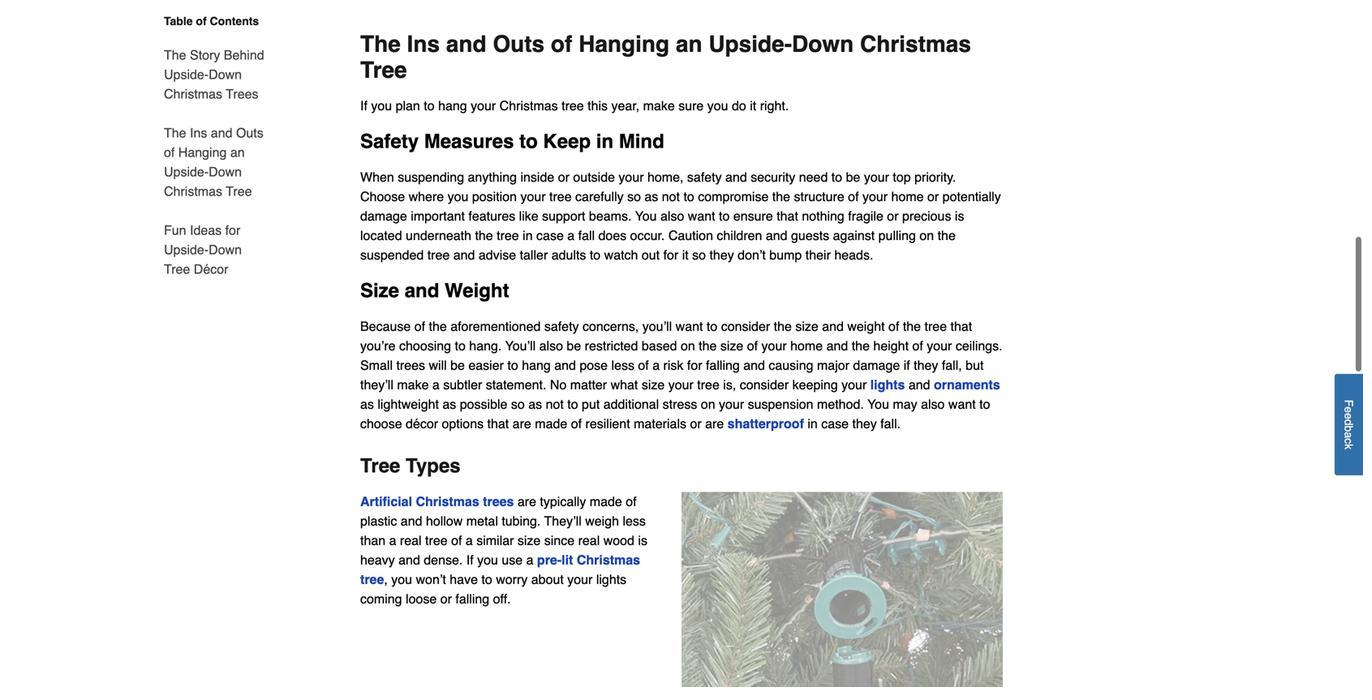 Task type: vqa. For each thing, say whether or not it's contained in the screenshot.
The Metal
yes



Task type: locate. For each thing, give the bounding box(es) containing it.
trees down choosing at the left
[[396, 358, 425, 373]]

it inside when suspending anything inside or outside your home, safety and security need to be your top priority. choose where you position your tree carefully so as not to compromise the structure of your home or potentially damage important features like support beams. you also want to ensure that nothing fragile or precious is located underneath the tree in case a fall does occur. caution children and guests against pulling on the suspended tree and advise taller adults to watch out for it so they don't bump their heads.
[[682, 248, 689, 263]]

like
[[519, 209, 539, 224]]

pulling
[[879, 228, 916, 243]]

0 horizontal spatial made
[[535, 416, 567, 431]]

weight
[[445, 280, 509, 302]]

c
[[1343, 439, 1356, 444]]

less inside the because of the aforementioned safety concerns, you'll want to consider the size and weight of the tree that you're choosing to hang. you'll also be restricted based on the size of your home and the height of your ceilings. small trees will be easier to hang and pose less of a risk for falling and causing major damage if they fall, but they'll make a subtler statement. no matter what size your tree is, consider keeping your
[[611, 358, 635, 373]]

lights link
[[870, 377, 905, 392]]

of
[[196, 15, 207, 28], [551, 31, 572, 57], [164, 145, 175, 160], [848, 189, 859, 204], [414, 319, 425, 334], [889, 319, 899, 334], [747, 339, 758, 354], [912, 339, 923, 354], [638, 358, 649, 373], [571, 416, 582, 431], [626, 494, 637, 509], [451, 533, 462, 548]]

that inside the because of the aforementioned safety concerns, you'll want to consider the size and weight of the tree that you're choosing to hang. you'll also be restricted based on the size of your home and the height of your ceilings. small trees will be easier to hang and pose less of a risk for falling and causing major damage if they fall, but they'll make a subtler statement. no matter what size your tree is, consider keeping your
[[951, 319, 972, 334]]

upside- up do at the right
[[709, 31, 792, 57]]

also inside the because of the aforementioned safety concerns, you'll want to consider the size and weight of the tree that you're choosing to hang. you'll also be restricted based on the size of your home and the height of your ceilings. small trees will be easier to hang and pose less of a risk for falling and causing major damage if they fall, but they'll make a subtler statement. no matter what size your tree is, consider keeping your
[[539, 339, 563, 354]]

damage inside when suspending anything inside or outside your home, safety and security need to be your top priority. choose where you position your tree carefully so as not to compromise the structure of your home or potentially damage important features like support beams. you also want to ensure that nothing fragile or precious is located underneath the tree in case a fall does occur. caution children and guests against pulling on the suspended tree and advise taller adults to watch out for it so they don't bump their heads.
[[360, 209, 407, 224]]

your
[[471, 98, 496, 113], [619, 170, 644, 185], [864, 170, 889, 185], [521, 189, 546, 204], [863, 189, 888, 204], [762, 339, 787, 354], [927, 339, 952, 354], [668, 377, 694, 392], [842, 377, 867, 392], [719, 397, 744, 412], [567, 572, 593, 587]]

no
[[550, 377, 567, 392]]

2 horizontal spatial be
[[846, 170, 860, 185]]

an
[[676, 31, 702, 57], [230, 145, 245, 160]]

1 horizontal spatial be
[[567, 339, 581, 354]]

b
[[1343, 426, 1356, 432]]

ideas
[[190, 223, 222, 238]]

0 vertical spatial be
[[846, 170, 860, 185]]

1 vertical spatial hanging
[[178, 145, 227, 160]]

keeping
[[793, 377, 838, 392]]

contents
[[210, 15, 259, 28]]

that down possible
[[487, 416, 509, 431]]

make
[[643, 98, 675, 113], [397, 377, 429, 392]]

0 vertical spatial made
[[535, 416, 567, 431]]

an down trees
[[230, 145, 245, 160]]

0 horizontal spatial not
[[546, 397, 564, 412]]

upside- up fun
[[164, 164, 209, 179]]

not inside 'lights and ornaments as lightweight as possible so as not to put additional stress on your suspension method. you may also want to choose décor options that are made of resilient materials or are'
[[546, 397, 564, 412]]

safety left concerns,
[[544, 319, 579, 334]]

0 vertical spatial case
[[536, 228, 564, 243]]

does
[[598, 228, 627, 243]]

as down they'll
[[360, 397, 374, 412]]

2 horizontal spatial in
[[808, 416, 818, 431]]

1 vertical spatial hang
[[522, 358, 551, 373]]

and
[[446, 31, 487, 57], [211, 125, 232, 140], [726, 170, 747, 185], [766, 228, 788, 243], [453, 248, 475, 263], [405, 280, 439, 302], [822, 319, 844, 334], [827, 339, 848, 354], [554, 358, 576, 373], [744, 358, 765, 373], [909, 377, 930, 392], [401, 514, 422, 529], [399, 553, 420, 568]]

the
[[772, 189, 790, 204], [475, 228, 493, 243], [938, 228, 956, 243], [429, 319, 447, 334], [774, 319, 792, 334], [903, 319, 921, 334], [699, 339, 717, 354], [852, 339, 870, 354]]

are inside are typically made of plastic and hollow metal tubing. they'll weigh less than a real tree of a similar size since real wood is heavy and dense. if you use a
[[518, 494, 536, 509]]

inside
[[521, 170, 554, 185]]

0 horizontal spatial it
[[682, 248, 689, 263]]

damage inside the because of the aforementioned safety concerns, you'll want to consider the size and weight of the tree that you're choosing to hang. you'll also be restricted based on the size of your home and the height of your ceilings. small trees will be easier to hang and pose less of a risk for falling and causing major damage if they fall, but they'll make a subtler statement. no matter what size your tree is, consider keeping your
[[853, 358, 900, 373]]

1 vertical spatial less
[[623, 514, 646, 529]]

is
[[955, 209, 964, 224], [638, 533, 648, 548]]

fun ideas for upside-down tree décor link
[[164, 211, 266, 279]]

1 vertical spatial it
[[682, 248, 689, 263]]

want
[[688, 209, 715, 224], [676, 319, 703, 334], [949, 397, 976, 412]]

the story behind upside-down christmas trees
[[164, 47, 264, 101]]

damage up lights link
[[853, 358, 900, 373]]

tree down underneath
[[427, 248, 450, 263]]

they inside when suspending anything inside or outside your home, safety and security need to be your top priority. choose where you position your tree carefully so as not to compromise the structure of your home or potentially damage important features like support beams. you also want to ensure that nothing fragile or precious is located underneath the tree in case a fall does occur. caution children and guests against pulling on the suspended tree and advise taller adults to watch out for it so they don't bump their heads.
[[710, 248, 734, 263]]

0 horizontal spatial falling
[[456, 592, 489, 607]]

,
[[384, 572, 388, 587]]

0 vertical spatial less
[[611, 358, 635, 373]]

make up lightweight at the bottom of the page
[[397, 377, 429, 392]]

suspending
[[398, 170, 464, 185]]

0 vertical spatial ins
[[407, 31, 440, 57]]

a
[[567, 228, 575, 243], [653, 358, 660, 373], [432, 377, 440, 392], [1343, 432, 1356, 439], [389, 533, 396, 548], [466, 533, 473, 548], [526, 553, 534, 568]]

1 real from the left
[[400, 533, 422, 548]]

2 horizontal spatial for
[[687, 358, 702, 373]]

as
[[645, 189, 658, 204], [360, 397, 374, 412], [443, 397, 456, 412], [528, 397, 542, 412]]

that
[[777, 209, 798, 224], [951, 319, 972, 334], [487, 416, 509, 431]]

christmas inside the story behind upside-down christmas trees
[[164, 86, 222, 101]]

stress
[[663, 397, 697, 412]]

lights up may
[[870, 377, 905, 392]]

0 horizontal spatial damage
[[360, 209, 407, 224]]

the inside the story behind upside-down christmas trees
[[164, 47, 186, 62]]

1 vertical spatial not
[[546, 397, 564, 412]]

if
[[904, 358, 910, 373]]

0 vertical spatial they
[[710, 248, 734, 263]]

1 horizontal spatial you
[[868, 397, 889, 412]]

1 vertical spatial you
[[868, 397, 889, 412]]

upside- down story
[[164, 67, 209, 82]]

caution
[[669, 228, 713, 243]]

want right you'll
[[676, 319, 703, 334]]

0 horizontal spatial they
[[710, 248, 734, 263]]

pre-
[[537, 553, 562, 568]]

the ins and outs of hanging an upside-down christmas tree up ideas
[[164, 125, 264, 199]]

of up if you plan to hang your christmas tree this year, make sure you do it right.
[[551, 31, 572, 57]]

1 horizontal spatial safety
[[687, 170, 722, 185]]

1 horizontal spatial outs
[[493, 31, 545, 57]]

to right you'll
[[707, 319, 718, 334]]

the ins and outs of hanging an upside-down christmas tree up sure
[[360, 31, 971, 83]]

the inside the ins and outs of hanging an upside-down christmas tree link
[[164, 125, 186, 140]]

1 horizontal spatial that
[[777, 209, 798, 224]]

on inside 'lights and ornaments as lightweight as possible so as not to put additional stress on your suspension method. you may also want to choose décor options that are made of resilient materials or are'
[[701, 397, 715, 412]]

1 horizontal spatial hang
[[522, 358, 551, 373]]

1 vertical spatial they
[[914, 358, 938, 373]]

you down lights link
[[868, 397, 889, 412]]

as down statement.
[[528, 397, 542, 412]]

case down support
[[536, 228, 564, 243]]

for inside when suspending anything inside or outside your home, safety and security need to be your top priority. choose where you position your tree carefully so as not to compromise the structure of your home or potentially damage important features like support beams. you also want to ensure that nothing fragile or precious is located underneath the tree in case a fall does occur. caution children and guests against pulling on the suspended tree and advise taller adults to watch out for it so they don't bump their heads.
[[663, 248, 679, 263]]

want inside when suspending anything inside or outside your home, safety and security need to be your top priority. choose where you position your tree carefully so as not to compromise the structure of your home or potentially damage important features like support beams. you also want to ensure that nothing fragile or precious is located underneath the tree in case a fall does occur. caution children and guests against pulling on the suspended tree and advise taller adults to watch out for it so they don't bump their heads.
[[688, 209, 715, 224]]

also right may
[[921, 397, 945, 412]]

the down features
[[475, 228, 493, 243]]

of up "suspension"
[[747, 339, 758, 354]]

your up the measures
[[471, 98, 496, 113]]

be up 'pose'
[[567, 339, 581, 354]]

you inside are typically made of plastic and hollow metal tubing. they'll weigh less than a real tree of a similar size since real wood is heavy and dense. if you use a
[[477, 553, 498, 568]]

size down risk
[[642, 377, 665, 392]]

choose
[[360, 416, 402, 431]]

on
[[920, 228, 934, 243], [681, 339, 695, 354], [701, 397, 715, 412]]

in down like
[[523, 228, 533, 243]]

adults
[[552, 248, 586, 263]]

it down caution
[[682, 248, 689, 263]]

guests
[[791, 228, 829, 243]]

0 vertical spatial if
[[360, 98, 368, 113]]

they inside the because of the aforementioned safety concerns, you'll want to consider the size and weight of the tree that you're choosing to hang. you'll also be restricted based on the size of your home and the height of your ceilings. small trees will be easier to hang and pose less of a risk for falling and causing major damage if they fall, but they'll make a subtler statement. no matter what size your tree is, consider keeping your
[[914, 358, 938, 373]]

your down the lit
[[567, 572, 593, 587]]

a inside button
[[1343, 432, 1356, 439]]

1 vertical spatial home
[[790, 339, 823, 354]]

0 vertical spatial hang
[[438, 98, 467, 113]]

the down the story behind upside-down christmas trees
[[164, 125, 186, 140]]

a up k
[[1343, 432, 1356, 439]]

damage down choose
[[360, 209, 407, 224]]

the ins and outs of hanging an upside-down christmas tree inside table of contents element
[[164, 125, 264, 199]]

statement.
[[486, 377, 546, 392]]

0 horizontal spatial be
[[450, 358, 465, 373]]

décor
[[194, 262, 228, 277]]

on down 'precious'
[[920, 228, 934, 243]]

falling up is, on the right bottom
[[706, 358, 740, 373]]

0 vertical spatial trees
[[396, 358, 425, 373]]

you down similar
[[477, 553, 498, 568]]

where
[[409, 189, 444, 204]]

pose
[[580, 358, 608, 373]]

subtler
[[443, 377, 482, 392]]

not inside when suspending anything inside or outside your home, safety and security need to be your top priority. choose where you position your tree carefully so as not to compromise the structure of your home or potentially damage important features like support beams. you also want to ensure that nothing fragile or precious is located underneath the tree in case a fall does occur. caution children and guests against pulling on the suspended tree and advise taller adults to watch out for it so they don't bump their heads.
[[662, 189, 680, 204]]

1 horizontal spatial home
[[891, 189, 924, 204]]

0 horizontal spatial hanging
[[178, 145, 227, 160]]

0 vertical spatial make
[[643, 98, 675, 113]]

your left home,
[[619, 170, 644, 185]]

1 vertical spatial want
[[676, 319, 703, 334]]

are up tubing.
[[518, 494, 536, 509]]

right.
[[760, 98, 789, 113]]

2 vertical spatial in
[[808, 416, 818, 431]]

also
[[661, 209, 684, 224], [539, 339, 563, 354], [921, 397, 945, 412]]

1 vertical spatial made
[[590, 494, 622, 509]]

or up pulling
[[887, 209, 899, 224]]

0 horizontal spatial ins
[[190, 125, 207, 140]]

pre-lit christmas tree
[[360, 553, 640, 587]]

table of contents
[[164, 15, 259, 28]]

make left sure
[[643, 98, 675, 113]]

small
[[360, 358, 393, 373]]

1 horizontal spatial is
[[955, 209, 964, 224]]

outs
[[493, 31, 545, 57], [236, 125, 264, 140]]

0 vertical spatial lights
[[870, 377, 905, 392]]

is inside are typically made of plastic and hollow metal tubing. they'll weigh less than a real tree of a similar size since real wood is heavy and dense. if you use a
[[638, 533, 648, 548]]

hanging down trees
[[178, 145, 227, 160]]

mind
[[619, 130, 664, 153]]

0 horizontal spatial on
[[681, 339, 695, 354]]

are
[[513, 416, 531, 431], [705, 416, 724, 431], [518, 494, 536, 509]]

tree left 'this'
[[562, 98, 584, 113]]

0 horizontal spatial is
[[638, 533, 648, 548]]

lights inside , you won't have to worry about your lights coming loose or falling off.
[[596, 572, 627, 587]]

1 horizontal spatial make
[[643, 98, 675, 113]]

2 horizontal spatial that
[[951, 319, 972, 334]]

hang down you'll on the left of page
[[522, 358, 551, 373]]

it right do at the right
[[750, 98, 757, 113]]

real down "weigh" on the bottom left
[[578, 533, 600, 548]]

dense.
[[424, 553, 463, 568]]

tree up fun ideas for upside-down tree décor link at left
[[226, 184, 252, 199]]

that inside when suspending anything inside or outside your home, safety and security need to be your top priority. choose where you position your tree carefully so as not to compromise the structure of your home or potentially damage important features like support beams. you also want to ensure that nothing fragile or precious is located underneath the tree in case a fall does occur. caution children and guests against pulling on the suspended tree and advise taller adults to watch out for it so they don't bump their heads.
[[777, 209, 798, 224]]

a down will
[[432, 377, 440, 392]]

1 vertical spatial ins
[[190, 125, 207, 140]]

beams.
[[589, 209, 632, 224]]

1 vertical spatial also
[[539, 339, 563, 354]]

1 vertical spatial the ins and outs of hanging an upside-down christmas tree
[[164, 125, 264, 199]]

2 vertical spatial they
[[852, 416, 877, 431]]

less up wood
[[623, 514, 646, 529]]

a left 'fall'
[[567, 228, 575, 243]]

2 real from the left
[[578, 533, 600, 548]]

it
[[750, 98, 757, 113], [682, 248, 689, 263]]

0 horizontal spatial case
[[536, 228, 564, 243]]

0 vertical spatial want
[[688, 209, 715, 224]]

0 vertical spatial safety
[[687, 170, 722, 185]]

1 horizontal spatial in
[[596, 130, 614, 153]]

is right wood
[[638, 533, 648, 548]]

want inside 'lights and ornaments as lightweight as possible so as not to put additional stress on your suspension method. you may also want to choose décor options that are made of resilient materials or are'
[[949, 397, 976, 412]]

artificial christmas trees link
[[360, 494, 514, 509]]

are down is, on the right bottom
[[705, 416, 724, 431]]

also up caution
[[661, 209, 684, 224]]

that up ceilings.
[[951, 319, 972, 334]]

in down 'this'
[[596, 130, 614, 153]]

trees
[[396, 358, 425, 373], [483, 494, 514, 509]]

also right you'll on the left of page
[[539, 339, 563, 354]]

or inside , you won't have to worry about your lights coming loose or falling off.
[[440, 592, 452, 607]]

f e e d b a c k
[[1343, 400, 1356, 450]]

hanging
[[579, 31, 670, 57], [178, 145, 227, 160]]

1 vertical spatial lights
[[596, 572, 627, 587]]

the left story
[[164, 47, 186, 62]]

shatterproof in case they fall.
[[728, 416, 901, 431]]

1 vertical spatial falling
[[456, 592, 489, 607]]

tree left décor
[[164, 262, 190, 277]]

0 horizontal spatial real
[[400, 533, 422, 548]]

falling inside , you won't have to worry about your lights coming loose or falling off.
[[456, 592, 489, 607]]

1 vertical spatial make
[[397, 377, 429, 392]]

0 horizontal spatial trees
[[396, 358, 425, 373]]

ins down the story behind upside-down christmas trees
[[190, 125, 207, 140]]

and inside table of contents element
[[211, 125, 232, 140]]

2 vertical spatial that
[[487, 416, 509, 431]]

0 horizontal spatial make
[[397, 377, 429, 392]]

tree types
[[360, 455, 461, 477]]

0 horizontal spatial an
[[230, 145, 245, 160]]

you right ,
[[391, 572, 412, 587]]

your down is, on the right bottom
[[719, 397, 744, 412]]

1 vertical spatial for
[[663, 248, 679, 263]]

hang inside the because of the aforementioned safety concerns, you'll want to consider the size and weight of the tree that you're choosing to hang. you'll also be restricted based on the size of your home and the height of your ceilings. small trees will be easier to hang and pose less of a risk for falling and causing major damage if they fall, but they'll make a subtler statement. no matter what size your tree is, consider keeping your
[[522, 358, 551, 373]]

compromise
[[698, 189, 769, 204]]

0 vertical spatial an
[[676, 31, 702, 57]]

want up caution
[[688, 209, 715, 224]]

or down won't
[[440, 592, 452, 607]]

2 horizontal spatial also
[[921, 397, 945, 412]]

2 vertical spatial for
[[687, 358, 702, 373]]

made up "weigh" on the bottom left
[[590, 494, 622, 509]]

taller
[[520, 248, 548, 263]]

in inside when suspending anything inside or outside your home, safety and security need to be your top priority. choose where you position your tree carefully so as not to compromise the structure of your home or potentially damage important features like support beams. you also want to ensure that nothing fragile or precious is located underneath the tree in case a fall does occur. caution children and guests against pulling on the suspended tree and advise taller adults to watch out for it so they don't bump their heads.
[[523, 228, 533, 243]]

that up guests on the right
[[777, 209, 798, 224]]

be right will
[[450, 358, 465, 373]]

0 horizontal spatial for
[[225, 223, 240, 238]]

2 vertical spatial want
[[949, 397, 976, 412]]

on up risk
[[681, 339, 695, 354]]

0 horizontal spatial home
[[790, 339, 823, 354]]

on inside the because of the aforementioned safety concerns, you'll want to consider the size and weight of the tree that you're choosing to hang. you'll also be restricted based on the size of your home and the height of your ceilings. small trees will be easier to hang and pose less of a risk for falling and causing major damage if they fall, but they'll make a subtler statement. no matter what size your tree is, consider keeping your
[[681, 339, 695, 354]]

1 vertical spatial be
[[567, 339, 581, 354]]

is inside when suspending anything inside or outside your home, safety and security need to be your top priority. choose where you position your tree carefully so as not to compromise the structure of your home or potentially damage important features like support beams. you also want to ensure that nothing fragile or precious is located underneath the tree in case a fall does occur. caution children and guests against pulling on the suspended tree and advise taller adults to watch out for it so they don't bump their heads.
[[955, 209, 964, 224]]

of down based
[[638, 358, 649, 373]]

so down statement.
[[511, 397, 525, 412]]

1 vertical spatial safety
[[544, 319, 579, 334]]

you
[[371, 98, 392, 113], [707, 98, 728, 113], [448, 189, 469, 204], [477, 553, 498, 568], [391, 572, 412, 587]]

1 horizontal spatial for
[[663, 248, 679, 263]]

want down the ornaments link
[[949, 397, 976, 412]]

to down 'fall'
[[590, 248, 601, 263]]

1 vertical spatial in
[[523, 228, 533, 243]]

1 horizontal spatial real
[[578, 533, 600, 548]]

they
[[710, 248, 734, 263], [914, 358, 938, 373], [852, 416, 877, 431]]

0 horizontal spatial outs
[[236, 125, 264, 140]]

as down subtler
[[443, 397, 456, 412]]

0 horizontal spatial also
[[539, 339, 563, 354]]

ensure
[[733, 209, 773, 224]]

you inside when suspending anything inside or outside your home, safety and security need to be your top priority. choose where you position your tree carefully so as not to compromise the structure of your home or potentially damage important features like support beams. you also want to ensure that nothing fragile or precious is located underneath the tree in case a fall does occur. caution children and guests against pulling on the suspended tree and advise taller adults to watch out for it so they don't bump their heads.
[[448, 189, 469, 204]]

use
[[502, 553, 523, 568]]

trees
[[226, 86, 258, 101]]

home inside the because of the aforementioned safety concerns, you'll want to consider the size and weight of the tree that you're choosing to hang. you'll also be restricted based on the size of your home and the height of your ceilings. small trees will be easier to hang and pose less of a risk for falling and causing major damage if they fall, but they'll make a subtler statement. no matter what size your tree is, consider keeping your
[[790, 339, 823, 354]]

2 vertical spatial so
[[511, 397, 525, 412]]

0 horizontal spatial hang
[[438, 98, 467, 113]]

1 horizontal spatial they
[[852, 416, 877, 431]]

you'll
[[643, 319, 672, 334]]

a right than
[[389, 533, 396, 548]]

upside-
[[709, 31, 792, 57], [164, 67, 209, 82], [164, 164, 209, 179], [164, 242, 209, 257]]

support
[[542, 209, 585, 224]]

your inside , you won't have to worry about your lights coming loose or falling off.
[[567, 572, 593, 587]]

measures
[[424, 130, 514, 153]]

1 vertical spatial if
[[466, 553, 474, 568]]

your inside 'lights and ornaments as lightweight as possible so as not to put additional stress on your suspension method. you may also want to choose décor options that are made of resilient materials or are'
[[719, 397, 744, 412]]

1 vertical spatial outs
[[236, 125, 264, 140]]

to left the hang.
[[455, 339, 466, 354]]

0 vertical spatial you
[[635, 209, 657, 224]]

e
[[1343, 407, 1356, 413], [1343, 413, 1356, 420]]

tree inside are typically made of plastic and hollow metal tubing. they'll weigh less than a real tree of a similar size since real wood is heavy and dense. if you use a
[[425, 533, 448, 548]]

in down method.
[[808, 416, 818, 431]]

1 horizontal spatial lights
[[870, 377, 905, 392]]

tree
[[360, 57, 407, 83], [226, 184, 252, 199], [164, 262, 190, 277], [360, 455, 400, 477]]

consider up "suspension"
[[740, 377, 789, 392]]

0 vertical spatial home
[[891, 189, 924, 204]]

don't
[[738, 248, 766, 263]]

safety inside the because of the aforementioned safety concerns, you'll want to consider the size and weight of the tree that you're choosing to hang. you'll also be restricted based on the size of your home and the height of your ceilings. small trees will be easier to hang and pose less of a risk for falling and causing major damage if they fall, but they'll make a subtler statement. no matter what size your tree is, consider keeping your
[[544, 319, 579, 334]]

2 horizontal spatial on
[[920, 228, 934, 243]]

size
[[796, 319, 819, 334], [720, 339, 744, 354], [642, 377, 665, 392], [518, 533, 541, 548]]

safety inside when suspending anything inside or outside your home, safety and security need to be your top priority. choose where you position your tree carefully so as not to compromise the structure of your home or potentially damage important features like support beams. you also want to ensure that nothing fragile or precious is located underneath the tree in case a fall does occur. caution children and guests against pulling on the suspended tree and advise taller adults to watch out for it so they don't bump their heads.
[[687, 170, 722, 185]]

real right than
[[400, 533, 422, 548]]

2 horizontal spatial so
[[692, 248, 706, 263]]

coming
[[360, 592, 402, 607]]

wood
[[603, 533, 635, 548]]

position
[[472, 189, 517, 204]]

0 horizontal spatial the ins and outs of hanging an upside-down christmas tree
[[164, 125, 264, 199]]

if up 'have'
[[466, 553, 474, 568]]

down
[[792, 31, 854, 57], [209, 67, 242, 82], [209, 164, 242, 179], [209, 242, 242, 257]]

made inside are typically made of plastic and hollow metal tubing. they'll weigh less than a real tree of a similar size since real wood is heavy and dense. if you use a
[[590, 494, 622, 509]]

0 vertical spatial is
[[955, 209, 964, 224]]

anything
[[468, 170, 517, 185]]

0 horizontal spatial so
[[511, 397, 525, 412]]

home inside when suspending anything inside or outside your home, safety and security need to be your top priority. choose where you position your tree carefully so as not to compromise the structure of your home or potentially damage important features like support beams. you also want to ensure that nothing fragile or precious is located underneath the tree in case a fall does occur. caution children and guests against pulling on the suspended tree and advise taller adults to watch out for it so they don't bump their heads.
[[891, 189, 924, 204]]

for inside the fun ideas for upside-down tree décor
[[225, 223, 240, 238]]

they right if
[[914, 358, 938, 373]]

the up the plan
[[360, 31, 401, 57]]

0 vertical spatial also
[[661, 209, 684, 224]]

0 horizontal spatial lights
[[596, 572, 627, 587]]

upside- inside the fun ideas for upside-down tree décor
[[164, 242, 209, 257]]

1 vertical spatial trees
[[483, 494, 514, 509]]

0 vertical spatial damage
[[360, 209, 407, 224]]

1 e from the top
[[1343, 407, 1356, 413]]

you
[[635, 209, 657, 224], [868, 397, 889, 412]]

the up height
[[903, 319, 921, 334]]

lit
[[562, 553, 573, 568]]

their
[[806, 248, 831, 263]]



Task type: describe. For each thing, give the bounding box(es) containing it.
shatterproof
[[728, 416, 804, 431]]

watch
[[604, 248, 638, 263]]

easier
[[469, 358, 504, 373]]

0 vertical spatial it
[[750, 98, 757, 113]]

metal
[[466, 514, 498, 529]]

less inside are typically made of plastic and hollow metal tubing. they'll weigh less than a real tree of a similar size since real wood is heavy and dense. if you use a
[[623, 514, 646, 529]]

the ins and outs of hanging an upside-down christmas tree link
[[164, 114, 266, 211]]

resilient
[[585, 416, 630, 431]]

put
[[582, 397, 600, 412]]

or inside 'lights and ornaments as lightweight as possible so as not to put additional stress on your suspension method. you may also want to choose décor options that are made of resilient materials or are'
[[690, 416, 702, 431]]

tree up fall,
[[925, 319, 947, 334]]

but
[[966, 358, 984, 373]]

of up choosing at the left
[[414, 319, 425, 334]]

lights inside 'lights and ornaments as lightweight as possible so as not to put additional stress on your suspension method. you may also want to choose décor options that are made of resilient materials or are'
[[870, 377, 905, 392]]

of right the table
[[196, 15, 207, 28]]

when
[[360, 170, 394, 185]]

f
[[1343, 400, 1356, 407]]

of up fun
[[164, 145, 175, 160]]

since
[[544, 533, 575, 548]]

your up causing
[[762, 339, 787, 354]]

you left the plan
[[371, 98, 392, 113]]

to inside , you won't have to worry about your lights coming loose or falling off.
[[482, 572, 492, 587]]

similar
[[477, 533, 514, 548]]

suspension
[[748, 397, 814, 412]]

outs inside table of contents element
[[236, 125, 264, 140]]

nothing
[[802, 209, 845, 224]]

to right need
[[832, 170, 842, 185]]

pre-lit christmas tree link
[[360, 553, 640, 587]]

will
[[429, 358, 447, 373]]

height
[[873, 339, 909, 354]]

fall,
[[942, 358, 962, 373]]

causing
[[769, 358, 814, 373]]

hang.
[[469, 339, 502, 354]]

the up choosing at the left
[[429, 319, 447, 334]]

shatterproof link
[[728, 416, 804, 431]]

about
[[531, 572, 564, 587]]

a inside when suspending anything inside or outside your home, safety and security need to be your top priority. choose where you position your tree carefully so as not to compromise the structure of your home or potentially damage important features like support beams. you also want to ensure that nothing fragile or precious is located underneath the tree in case a fall does occur. caution children and guests against pulling on the suspended tree and advise taller adults to watch out for it so they don't bump their heads.
[[567, 228, 575, 243]]

weight
[[847, 319, 885, 334]]

is,
[[723, 377, 736, 392]]

loose
[[406, 592, 437, 607]]

tubing.
[[502, 514, 541, 529]]

1 vertical spatial so
[[692, 248, 706, 263]]

choosing
[[399, 339, 451, 354]]

choose
[[360, 189, 405, 204]]

you inside 'lights and ornaments as lightweight as possible so as not to put additional stress on your suspension method. you may also want to choose décor options that are made of resilient materials or are'
[[868, 397, 889, 412]]

the down 'precious'
[[938, 228, 956, 243]]

your up stress
[[668, 377, 694, 392]]

fall.
[[881, 416, 901, 431]]

so inside 'lights and ornaments as lightweight as possible so as not to put additional stress on your suspension method. you may also want to choose décor options that are made of resilient materials or are'
[[511, 397, 525, 412]]

to down home,
[[684, 189, 694, 204]]

down inside the story behind upside-down christmas trees
[[209, 67, 242, 82]]

of inside 'lights and ornaments as lightweight as possible so as not to put additional stress on your suspension method. you may also want to choose décor options that are made of resilient materials or are'
[[571, 416, 582, 431]]

they'll
[[544, 514, 582, 529]]

tree up support
[[549, 189, 572, 204]]

to right the plan
[[424, 98, 435, 113]]

you'll
[[505, 339, 536, 354]]

christmas inside pre-lit christmas tree
[[577, 553, 640, 568]]

be inside when suspending anything inside or outside your home, safety and security need to be your top priority. choose where you position your tree carefully so as not to compromise the structure of your home or potentially damage important features like support beams. you also want to ensure that nothing fragile or precious is located underneath the tree in case a fall does occur. caution children and guests against pulling on the suspended tree and advise taller adults to watch out for it so they don't bump their heads.
[[846, 170, 860, 185]]

you're
[[360, 339, 396, 354]]

f e e d b a c k button
[[1335, 374, 1363, 476]]

additional
[[604, 397, 659, 412]]

1 horizontal spatial the ins and outs of hanging an upside-down christmas tree
[[360, 31, 971, 83]]

1 horizontal spatial ins
[[407, 31, 440, 57]]

made inside 'lights and ornaments as lightweight as possible so as not to put additional stress on your suspension method. you may also want to choose décor options that are made of resilient materials or are'
[[535, 416, 567, 431]]

tree up artificial in the left of the page
[[360, 455, 400, 477]]

of up height
[[889, 319, 899, 334]]

to down compromise
[[719, 209, 730, 224]]

advise
[[479, 248, 516, 263]]

precious
[[902, 209, 951, 224]]

that inside 'lights and ornaments as lightweight as possible so as not to put additional stress on your suspension method. you may also want to choose décor options that are made of resilient materials or are'
[[487, 416, 509, 431]]

to up statement.
[[507, 358, 518, 373]]

are down statement.
[[513, 416, 531, 431]]

suspended
[[360, 248, 424, 263]]

your up fall,
[[927, 339, 952, 354]]

may
[[893, 397, 917, 412]]

artificial
[[360, 494, 412, 509]]

security
[[751, 170, 796, 185]]

size up causing
[[796, 319, 819, 334]]

a down the metal
[[466, 533, 473, 548]]

options
[[442, 416, 484, 431]]

the down security
[[772, 189, 790, 204]]

upside- inside the story behind upside-down christmas trees
[[164, 67, 209, 82]]

to down the ornaments link
[[980, 397, 990, 412]]

of down hollow
[[451, 533, 462, 548]]

to left put
[[567, 397, 578, 412]]

safety
[[360, 130, 419, 153]]

1 horizontal spatial case
[[821, 416, 849, 431]]

1 horizontal spatial so
[[627, 189, 641, 204]]

aforementioned
[[451, 319, 541, 334]]

0 vertical spatial consider
[[721, 319, 770, 334]]

the down weight
[[852, 339, 870, 354]]

heads.
[[834, 248, 873, 263]]

table of contents element
[[144, 13, 266, 279]]

trees inside the because of the aforementioned safety concerns, you'll want to consider the size and weight of the tree that you're choosing to hang. you'll also be restricted based on the size of your home and the height of your ceilings. small trees will be easier to hang and pose less of a risk for falling and causing major damage if they fall, but they'll make a subtler statement. no matter what size your tree is, consider keeping your
[[396, 358, 425, 373]]

sure
[[679, 98, 704, 113]]

types
[[406, 455, 461, 477]]

materials
[[634, 416, 687, 431]]

1 horizontal spatial trees
[[483, 494, 514, 509]]

features
[[469, 209, 515, 224]]

artificial christmas trees
[[360, 494, 514, 509]]

also inside when suspending anything inside or outside your home, safety and security need to be your top priority. choose where you position your tree carefully so as not to compromise the structure of your home or potentially damage important features like support beams. you also want to ensure that nothing fragile or precious is located underneath the tree in case a fall does occur. caution children and guests against pulling on the suspended tree and advise taller adults to watch out for it so they don't bump their heads.
[[661, 209, 684, 224]]

weigh
[[585, 514, 619, 529]]

on inside when suspending anything inside or outside your home, safety and security need to be your top priority. choose where you position your tree carefully so as not to compromise the structure of your home or potentially damage important features like support beams. you also want to ensure that nothing fragile or precious is located underneath the tree in case a fall does occur. caution children and guests against pulling on the suspended tree and advise taller adults to watch out for it so they don't bump their heads.
[[920, 228, 934, 243]]

2 vertical spatial be
[[450, 358, 465, 373]]

of right height
[[912, 339, 923, 354]]

or down priority.
[[928, 189, 939, 204]]

need
[[799, 170, 828, 185]]

tree left is, on the right bottom
[[697, 377, 720, 392]]

1 horizontal spatial an
[[676, 31, 702, 57]]

you inside , you won't have to worry about your lights coming loose or falling off.
[[391, 572, 412, 587]]

1 vertical spatial consider
[[740, 377, 789, 392]]

size inside are typically made of plastic and hollow metal tubing. they'll weigh less than a real tree of a similar size since real wood is heavy and dense. if you use a
[[518, 533, 541, 548]]

you left do at the right
[[707, 98, 728, 113]]

and inside 'lights and ornaments as lightweight as possible so as not to put additional stress on your suspension method. you may also want to choose décor options that are made of resilient materials or are'
[[909, 377, 930, 392]]

plastic
[[360, 514, 397, 529]]

the right based
[[699, 339, 717, 354]]

table
[[164, 15, 193, 28]]

hanging inside table of contents element
[[178, 145, 227, 160]]

bump
[[770, 248, 802, 263]]

the for the ins and outs of hanging an upside-down christmas tree link
[[164, 125, 186, 140]]

what
[[611, 377, 638, 392]]

the up causing
[[774, 319, 792, 334]]

a right 'use'
[[526, 553, 534, 568]]

you inside when suspending anything inside or outside your home, safety and security need to be your top priority. choose where you position your tree carefully so as not to compromise the structure of your home or potentially damage important features like support beams. you also want to ensure that nothing fragile or precious is located underneath the tree in case a fall does occur. caution children and guests against pulling on the suspended tree and advise taller adults to watch out for it so they don't bump their heads.
[[635, 209, 657, 224]]

tree up the plan
[[360, 57, 407, 83]]

0 horizontal spatial if
[[360, 98, 368, 113]]

the central support tube of an artificial christmas tree. image
[[682, 492, 1003, 687]]

falling inside the because of the aforementioned safety concerns, you'll want to consider the size and weight of the tree that you're choosing to hang. you'll also be restricted based on the size of your home and the height of your ceilings. small trees will be easier to hang and pose less of a risk for falling and causing major damage if they fall, but they'll make a subtler statement. no matter what size your tree is, consider keeping your
[[706, 358, 740, 373]]

of inside when suspending anything inside or outside your home, safety and security need to be your top priority. choose where you position your tree carefully so as not to compromise the structure of your home or potentially damage important features like support beams. you also want to ensure that nothing fragile or precious is located underneath the tree in case a fall does occur. caution children and guests against pulling on the suspended tree and advise taller adults to watch out for it so they don't bump their heads.
[[848, 189, 859, 204]]

tree up advise
[[497, 228, 519, 243]]

a left risk
[[653, 358, 660, 373]]

as inside when suspending anything inside or outside your home, safety and security need to be your top priority. choose where you position your tree carefully so as not to compromise the structure of your home or potentially damage important features like support beams. you also want to ensure that nothing fragile or precious is located underneath the tree in case a fall does occur. caution children and guests against pulling on the suspended tree and advise taller adults to watch out for it so they don't bump their heads.
[[645, 189, 658, 204]]

down inside the fun ideas for upside-down tree décor
[[209, 242, 242, 257]]

out
[[642, 248, 660, 263]]

against
[[833, 228, 875, 243]]

have
[[450, 572, 478, 587]]

case inside when suspending anything inside or outside your home, safety and security need to be your top priority. choose where you position your tree carefully so as not to compromise the structure of your home or potentially damage important features like support beams. you also want to ensure that nothing fragile or precious is located underneath the tree in case a fall does occur. caution children and guests against pulling on the suspended tree and advise taller adults to watch out for it so they don't bump their heads.
[[536, 228, 564, 243]]

carefully
[[575, 189, 624, 204]]

make inside the because of the aforementioned safety concerns, you'll want to consider the size and weight of the tree that you're choosing to hang. you'll also be restricted based on the size of your home and the height of your ceilings. small trees will be easier to hang and pose less of a risk for falling and causing major damage if they fall, but they'll make a subtler statement. no matter what size your tree is, consider keeping your
[[397, 377, 429, 392]]

if inside are typically made of plastic and hollow metal tubing. they'll weigh less than a real tree of a similar size since real wood is heavy and dense. if you use a
[[466, 553, 474, 568]]

because of the aforementioned safety concerns, you'll want to consider the size and weight of the tree that you're choosing to hang. you'll also be restricted based on the size of your home and the height of your ceilings. small trees will be easier to hang and pose less of a risk for falling and causing major damage if they fall, but they'll make a subtler statement. no matter what size your tree is, consider keeping your
[[360, 319, 1003, 392]]

the for the story behind upside-down christmas trees link
[[164, 47, 186, 62]]

of up wood
[[626, 494, 637, 509]]

outside
[[573, 170, 615, 185]]

for inside the because of the aforementioned safety concerns, you'll want to consider the size and weight of the tree that you're choosing to hang. you'll also be restricted based on the size of your home and the height of your ceilings. small trees will be easier to hang and pose less of a risk for falling and causing major damage if they fall, but they'll make a subtler statement. no matter what size your tree is, consider keeping your
[[687, 358, 702, 373]]

this
[[588, 98, 608, 113]]

keep
[[543, 130, 591, 153]]

1 horizontal spatial hanging
[[579, 31, 670, 57]]

important
[[411, 209, 465, 224]]

ornaments link
[[934, 377, 1000, 392]]

your up fragile
[[863, 189, 888, 204]]

risk
[[663, 358, 684, 373]]

home,
[[648, 170, 684, 185]]

based
[[642, 339, 677, 354]]

fun ideas for upside-down tree décor
[[164, 223, 242, 277]]

ins inside the ins and outs of hanging an upside-down christmas tree link
[[190, 125, 207, 140]]

matter
[[570, 377, 607, 392]]

d
[[1343, 420, 1356, 426]]

your up like
[[521, 189, 546, 204]]

because
[[360, 319, 411, 334]]

an inside table of contents element
[[230, 145, 245, 160]]

2 e from the top
[[1343, 413, 1356, 420]]

your left "top"
[[864, 170, 889, 185]]

to up inside
[[519, 130, 538, 153]]

method.
[[817, 397, 864, 412]]

want inside the because of the aforementioned safety concerns, you'll want to consider the size and weight of the tree that you're choosing to hang. you'll also be restricted based on the size of your home and the height of your ceilings. small trees will be easier to hang and pose less of a risk for falling and causing major damage if they fall, but they'll make a subtler statement. no matter what size your tree is, consider keeping your
[[676, 319, 703, 334]]

size up is, on the right bottom
[[720, 339, 744, 354]]

occur.
[[630, 228, 665, 243]]

won't
[[416, 572, 446, 587]]

down inside the ins and outs of hanging an upside-down christmas tree link
[[209, 164, 242, 179]]

heavy
[[360, 553, 395, 568]]

worry
[[496, 572, 528, 587]]

fragile
[[848, 209, 884, 224]]

story
[[190, 47, 220, 62]]

priority.
[[915, 170, 956, 185]]

located
[[360, 228, 402, 243]]

your up method.
[[842, 377, 867, 392]]

or right inside
[[558, 170, 570, 185]]

tree inside the fun ideas for upside-down tree décor
[[164, 262, 190, 277]]

off.
[[493, 592, 511, 607]]

ornaments
[[934, 377, 1000, 392]]

also inside 'lights and ornaments as lightweight as possible so as not to put additional stress on your suspension method. you may also want to choose décor options that are made of resilient materials or are'
[[921, 397, 945, 412]]

tree inside pre-lit christmas tree
[[360, 572, 384, 587]]



